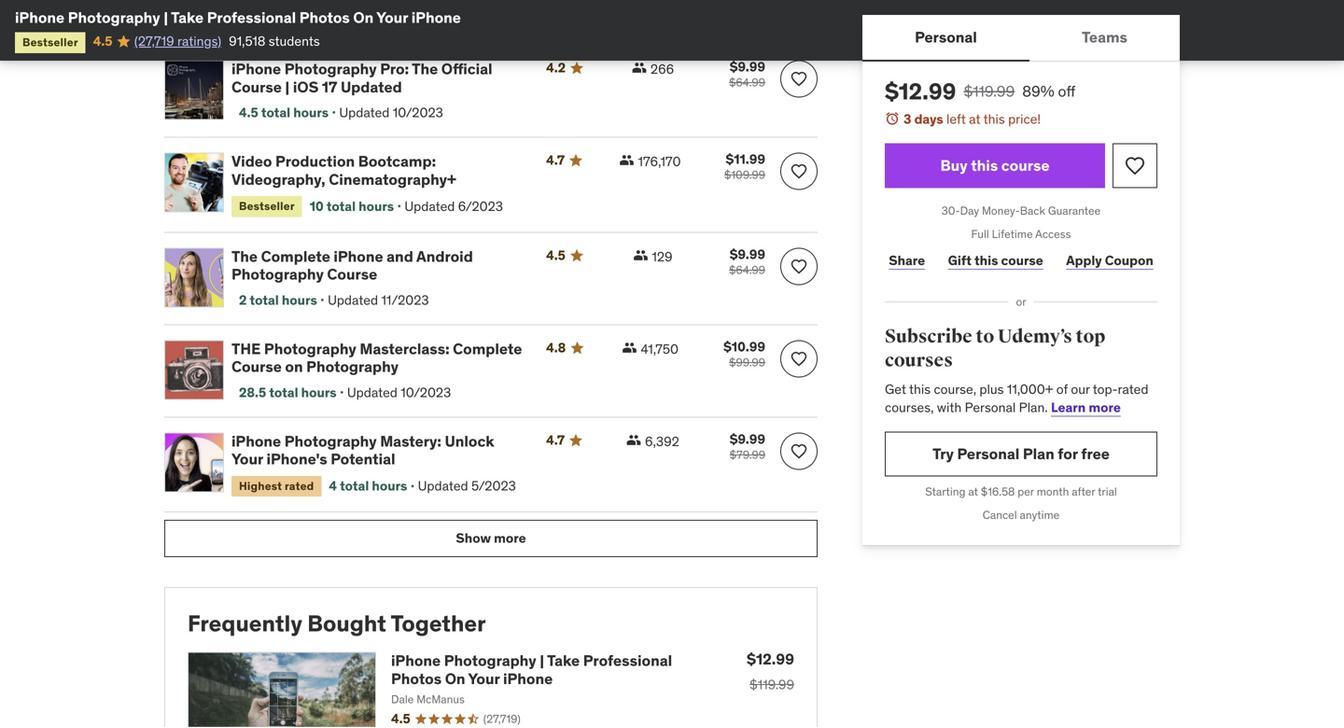 Task type: vqa. For each thing, say whether or not it's contained in the screenshot.


Task type: locate. For each thing, give the bounding box(es) containing it.
2 vertical spatial personal
[[957, 444, 1020, 463]]

on
[[353, 8, 374, 27], [445, 669, 465, 688]]

1 horizontal spatial more
[[1089, 399, 1121, 416]]

1 vertical spatial the
[[232, 247, 258, 266]]

personal down plus at the right of the page
[[965, 399, 1016, 416]]

iphone
[[15, 8, 65, 27], [411, 8, 461, 27], [232, 59, 281, 79], [334, 247, 383, 266], [232, 432, 281, 451], [391, 651, 441, 670], [503, 669, 553, 688]]

wishlist image for iphone photography mastery: unlock your iphone's potential
[[790, 442, 808, 461]]

course inside buy this course button
[[1001, 156, 1050, 175]]

this inside get this course, plus 11,000+ of our top-rated courses, with personal plan.
[[909, 381, 931, 397]]

(27,719)
[[483, 712, 521, 726]]

course down lifetime
[[1001, 252, 1044, 269]]

this inside button
[[971, 156, 998, 175]]

bootcamp:
[[358, 152, 436, 171]]

0 horizontal spatial take
[[171, 8, 204, 27]]

2 vertical spatial your
[[468, 669, 500, 688]]

photos up "dale"
[[391, 669, 442, 688]]

2 total hours
[[239, 292, 317, 308]]

to
[[976, 325, 994, 348]]

$12.99 for $12.99 $119.99
[[747, 650, 794, 669]]

updated 6/2023
[[405, 198, 503, 215]]

0 vertical spatial $9.99
[[730, 59, 766, 75]]

0 vertical spatial the
[[412, 59, 438, 79]]

0 vertical spatial your
[[376, 8, 408, 27]]

$119.99 inside $12.99 $119.99 89% off
[[964, 82, 1015, 101]]

0 horizontal spatial more
[[494, 530, 526, 547]]

complete inside the photography masterclass: complete course on photography
[[453, 339, 522, 358]]

1 horizontal spatial $119.99
[[964, 82, 1015, 101]]

1 vertical spatial $64.99
[[729, 263, 766, 277]]

personal up $16.58
[[957, 444, 1020, 463]]

buy
[[941, 156, 968, 175]]

1 $9.99 from the top
[[730, 59, 766, 75]]

total down on
[[269, 384, 298, 401]]

$64.99 up $10.99
[[729, 263, 766, 277]]

0 vertical spatial on
[[353, 8, 374, 27]]

1 horizontal spatial photos
[[391, 669, 442, 688]]

subscribe to udemy's top courses
[[885, 325, 1106, 372]]

$10.99 $99.99
[[724, 338, 766, 370]]

course for buy this course
[[1001, 156, 1050, 175]]

get
[[885, 381, 906, 397]]

1 vertical spatial at
[[968, 484, 978, 499]]

4.5
[[93, 33, 112, 49], [239, 104, 258, 121], [546, 247, 566, 264], [391, 710, 411, 727]]

$9.99 right 266
[[730, 59, 766, 75]]

updated inside iphone photography pro: the official course | ios 17 updated
[[341, 77, 402, 97]]

1 vertical spatial wishlist image
[[790, 257, 808, 276]]

photography up (27,719
[[68, 8, 160, 27]]

1 vertical spatial photos
[[391, 669, 442, 688]]

wishlist image for the complete iphone and android photography course
[[790, 257, 808, 276]]

10/2023 down masterclass:
[[401, 384, 451, 401]]

1 vertical spatial updated 10/2023
[[347, 384, 451, 401]]

the inside iphone photography pro: the official course | ios 17 updated
[[412, 59, 438, 79]]

2 $9.99 $64.99 from the top
[[729, 246, 766, 277]]

your for iphone photography | take professional photos on your iphone dale mcmanus
[[468, 669, 500, 688]]

course
[[232, 77, 282, 97], [327, 265, 377, 284], [232, 357, 282, 376]]

1 vertical spatial take
[[547, 651, 580, 670]]

course up 4.5 total hours
[[232, 77, 282, 97]]

2 $64.99 from the top
[[729, 263, 766, 277]]

photography inside iphone photography | take professional photos on your iphone dale mcmanus
[[444, 651, 536, 670]]

total right 10
[[327, 198, 356, 215]]

photography up 4
[[285, 432, 377, 451]]

1 vertical spatial 10/2023
[[401, 384, 451, 401]]

hours up pro:
[[370, 10, 405, 27]]

starting at $16.58 per month after trial cancel anytime
[[925, 484, 1117, 522]]

updated
[[416, 10, 466, 27], [341, 77, 402, 97], [339, 104, 390, 121], [405, 198, 455, 215], [328, 292, 378, 308], [347, 384, 398, 401], [418, 478, 468, 495]]

30-
[[942, 204, 960, 218]]

personal up $12.99 $119.99 89% off
[[915, 27, 977, 47]]

0 horizontal spatial photos
[[299, 8, 350, 27]]

$119.99 inside $12.99 $119.99
[[750, 677, 794, 693]]

2 horizontal spatial |
[[540, 651, 544, 670]]

total
[[338, 10, 367, 27], [261, 104, 290, 121], [327, 198, 356, 215], [250, 292, 279, 308], [269, 384, 298, 401], [340, 478, 369, 495]]

1 horizontal spatial complete
[[453, 339, 522, 358]]

1 vertical spatial course
[[1001, 252, 1044, 269]]

course inside gift this course link
[[1001, 252, 1044, 269]]

0 vertical spatial course
[[232, 77, 282, 97]]

trial
[[1098, 484, 1117, 499]]

more down the top-
[[1089, 399, 1121, 416]]

learn
[[1051, 399, 1086, 416]]

xsmall image left 6,392
[[626, 433, 641, 448]]

1 horizontal spatial the
[[412, 59, 438, 79]]

(27,719 ratings)
[[134, 33, 221, 49]]

your
[[376, 8, 408, 27], [232, 450, 263, 469], [468, 669, 500, 688]]

this
[[984, 111, 1005, 127], [971, 156, 998, 175], [975, 252, 998, 269], [909, 381, 931, 397]]

$9.99 inside $9.99 $79.99
[[730, 431, 766, 448]]

1 wishlist image from the top
[[790, 162, 808, 181]]

more
[[1089, 399, 1121, 416], [494, 530, 526, 547]]

total up 'video'
[[261, 104, 290, 121]]

hours for 28.5 total hours
[[301, 384, 337, 401]]

course up updated 11/2023
[[327, 265, 377, 284]]

0 horizontal spatial $12.99
[[747, 650, 794, 669]]

the photography masterclass: complete course on photography link
[[232, 339, 524, 376]]

$9.99 $64.99
[[729, 59, 766, 90], [729, 246, 766, 277]]

total for 28.5
[[269, 384, 298, 401]]

total right 4
[[340, 478, 369, 495]]

$119.99 for $12.99 $119.99
[[750, 677, 794, 693]]

1 horizontal spatial take
[[547, 651, 580, 670]]

at
[[969, 111, 981, 127], [968, 484, 978, 499]]

rated down iphone's
[[285, 479, 314, 493]]

0 vertical spatial 10/2023
[[393, 104, 443, 121]]

0 vertical spatial course
[[1001, 156, 1050, 175]]

2 vertical spatial wishlist image
[[790, 442, 808, 461]]

$12.99 $119.99 89% off
[[885, 77, 1076, 105]]

the up the 2
[[232, 247, 258, 266]]

4.7 down '4.2'
[[546, 152, 565, 169]]

videography,
[[232, 170, 326, 189]]

| inside iphone photography | take professional photos on your iphone dale mcmanus
[[540, 651, 544, 670]]

hours for 10 total hours
[[359, 198, 394, 215]]

4
[[329, 478, 337, 495]]

updated right '17' on the left
[[341, 77, 402, 97]]

the
[[232, 339, 261, 358]]

on up the mcmanus
[[445, 669, 465, 688]]

your inside iphone photography mastery: unlock your iphone's potential
[[232, 450, 263, 469]]

money-
[[982, 204, 1020, 218]]

photography up "2 total hours"
[[232, 265, 324, 284]]

hours down iphone photography mastery: unlock your iphone's potential link
[[372, 478, 407, 495]]

learn more link
[[1051, 399, 1121, 416]]

this up courses,
[[909, 381, 931, 397]]

subscribe
[[885, 325, 972, 348]]

0 vertical spatial take
[[171, 8, 204, 27]]

this for get
[[909, 381, 931, 397]]

photography for iphone photography | take professional photos on your iphone dale mcmanus
[[444, 651, 536, 670]]

0 horizontal spatial professional
[[207, 8, 296, 27]]

updated down the complete iphone and android photography course
[[328, 292, 378, 308]]

gift this course
[[948, 252, 1044, 269]]

| inside iphone photography pro: the official course | ios 17 updated
[[285, 77, 290, 97]]

course up 28.5
[[232, 357, 282, 376]]

1 vertical spatial $9.99 $64.99
[[729, 246, 766, 277]]

personal inside get this course, plus 11,000+ of our top-rated courses, with personal plan.
[[965, 399, 1016, 416]]

top
[[1076, 325, 1106, 348]]

$9.99 down $109.99
[[730, 246, 766, 263]]

frequently bought together
[[188, 610, 486, 638]]

professional inside iphone photography | take professional photos on your iphone dale mcmanus
[[583, 651, 672, 670]]

photography down the students
[[285, 59, 377, 79]]

0 vertical spatial $64.99
[[729, 75, 766, 90]]

10/2023 for pro:
[[393, 104, 443, 121]]

course up the back
[[1001, 156, 1050, 175]]

updated for 4.5 total hours
[[339, 104, 390, 121]]

1 horizontal spatial rated
[[1118, 381, 1149, 397]]

on inside iphone photography | take professional photos on your iphone dale mcmanus
[[445, 669, 465, 688]]

11,000+
[[1007, 381, 1053, 397]]

bestseller for 10 total hours
[[239, 199, 295, 213]]

2 horizontal spatial your
[[468, 669, 500, 688]]

(27,719
[[134, 33, 174, 49]]

1 horizontal spatial $12.99
[[885, 77, 956, 105]]

3 $9.99 from the top
[[730, 431, 766, 448]]

2 vertical spatial $9.99
[[730, 431, 766, 448]]

0 vertical spatial $12.99
[[885, 77, 956, 105]]

the inside the complete iphone and android photography course
[[232, 247, 258, 266]]

photography up (27,719)
[[444, 651, 536, 670]]

0 horizontal spatial your
[[232, 450, 263, 469]]

your up pro:
[[376, 8, 408, 27]]

personal
[[915, 27, 977, 47], [965, 399, 1016, 416], [957, 444, 1020, 463]]

$9.99 down $99.99
[[730, 431, 766, 448]]

iphone photography mastery: unlock your iphone's potential
[[232, 432, 494, 469]]

2 wishlist image from the top
[[790, 257, 808, 276]]

the complete iphone and android photography course
[[232, 247, 473, 284]]

at right left
[[969, 111, 981, 127]]

your inside iphone photography | take professional photos on your iphone dale mcmanus
[[468, 669, 500, 688]]

this left the price!
[[984, 111, 1005, 127]]

at left $16.58
[[968, 484, 978, 499]]

iphone photography mastery: unlock your iphone's potential link
[[232, 432, 524, 469]]

xsmall image
[[632, 60, 647, 75], [619, 153, 634, 168], [622, 340, 637, 355], [626, 433, 641, 448]]

updated up official
[[416, 10, 466, 27]]

0 horizontal spatial on
[[353, 8, 374, 27]]

$64.99 up $11.99
[[729, 75, 766, 90]]

full
[[971, 227, 989, 241]]

0 horizontal spatial the
[[232, 247, 258, 266]]

1 vertical spatial professional
[[583, 651, 672, 670]]

1 vertical spatial |
[[285, 77, 290, 97]]

2 vertical spatial course
[[232, 357, 282, 376]]

1 vertical spatial rated
[[285, 479, 314, 493]]

complete up "2 total hours"
[[261, 247, 330, 266]]

2 course from the top
[[1001, 252, 1044, 269]]

1 vertical spatial 4.7
[[546, 432, 565, 449]]

complete
[[261, 247, 330, 266], [453, 339, 522, 358]]

hours down ios
[[293, 104, 329, 121]]

1 vertical spatial course
[[327, 265, 377, 284]]

iphone photography | take professional photos on your iphone link
[[391, 651, 672, 688]]

10/2023 down pro:
[[393, 104, 443, 121]]

xsmall image left 41,750
[[622, 340, 637, 355]]

1 horizontal spatial |
[[285, 77, 290, 97]]

ios
[[293, 77, 319, 97]]

total right the 2
[[250, 292, 279, 308]]

total for 2
[[250, 292, 279, 308]]

1 vertical spatial complete
[[453, 339, 522, 358]]

course inside the photography masterclass: complete course on photography
[[232, 357, 282, 376]]

1 horizontal spatial on
[[445, 669, 465, 688]]

learn more
[[1051, 399, 1121, 416]]

4.5 left xsmall image
[[546, 247, 566, 264]]

3 wishlist image from the top
[[790, 350, 808, 368]]

iphone's
[[267, 450, 327, 469]]

photography up 28.5 total hours
[[264, 339, 356, 358]]

rated
[[1118, 381, 1149, 397], [285, 479, 314, 493]]

0 horizontal spatial complete
[[261, 247, 330, 266]]

0 vertical spatial photos
[[299, 8, 350, 27]]

1 course from the top
[[1001, 156, 1050, 175]]

xsmall image left 176,170
[[619, 153, 634, 168]]

31.5 total hours
[[310, 10, 405, 27]]

xsmall image for iphone photography pro: the official course | ios 17 updated
[[632, 60, 647, 75]]

on right 31.5
[[353, 8, 374, 27]]

xsmall image
[[633, 248, 648, 263]]

0 vertical spatial professional
[[207, 8, 296, 27]]

total for 4
[[340, 478, 369, 495]]

photography inside iphone photography mastery: unlock your iphone's potential
[[285, 432, 377, 451]]

ratings)
[[177, 33, 221, 49]]

1 $64.99 from the top
[[729, 75, 766, 90]]

2 vertical spatial bestseller
[[239, 199, 295, 213]]

for
[[1058, 444, 1078, 463]]

1 horizontal spatial your
[[376, 8, 408, 27]]

$64.99
[[729, 75, 766, 90], [729, 263, 766, 277]]

this right gift
[[975, 252, 998, 269]]

updated left 5/2023 on the bottom of the page
[[418, 478, 468, 495]]

updated down iphone photography pro: the official course | ios 17 updated
[[339, 104, 390, 121]]

1 vertical spatial $12.99
[[747, 650, 794, 669]]

official
[[441, 59, 493, 79]]

iphone inside iphone photography mastery: unlock your iphone's potential
[[232, 432, 281, 451]]

day
[[960, 204, 979, 218]]

complete left 4.8
[[453, 339, 522, 358]]

updated for 2 total hours
[[328, 292, 378, 308]]

hours down on
[[301, 384, 337, 401]]

1 vertical spatial your
[[232, 450, 263, 469]]

0 vertical spatial more
[[1089, 399, 1121, 416]]

wishlist image
[[790, 70, 808, 88], [1124, 155, 1146, 177], [790, 442, 808, 461]]

personal inside button
[[915, 27, 977, 47]]

professional for iphone photography | take professional photos on your iphone
[[207, 8, 296, 27]]

2 $9.99 from the top
[[730, 246, 766, 263]]

4.5 left (27,719
[[93, 33, 112, 49]]

2 vertical spatial |
[[540, 651, 544, 670]]

0 vertical spatial rated
[[1118, 381, 1149, 397]]

1 vertical spatial personal
[[965, 399, 1016, 416]]

more right show
[[494, 530, 526, 547]]

photos inside iphone photography | take professional photos on your iphone dale mcmanus
[[391, 669, 442, 688]]

0 vertical spatial |
[[164, 8, 168, 27]]

tab list
[[863, 15, 1180, 62]]

with
[[937, 399, 962, 416]]

video production bootcamp: videography, cinematography+
[[232, 152, 456, 189]]

28.5 total hours
[[239, 384, 337, 401]]

2 4.7 from the top
[[546, 432, 565, 449]]

0 vertical spatial 4.7
[[546, 152, 565, 169]]

try
[[933, 444, 954, 463]]

1 $9.99 $64.99 from the top
[[729, 59, 766, 90]]

photography inside iphone photography pro: the official course | ios 17 updated
[[285, 59, 377, 79]]

$9.99 $64.99 right 266
[[729, 59, 766, 90]]

bestseller for 31.5 total hours
[[239, 11, 295, 26]]

updated 10/2023 for masterclass:
[[347, 384, 451, 401]]

hours right the 2
[[282, 292, 317, 308]]

tab list containing personal
[[863, 15, 1180, 62]]

updated 10/2023 down the 'the photography masterclass: complete course on photography' link at the left of page
[[347, 384, 451, 401]]

more inside button
[[494, 530, 526, 547]]

0 vertical spatial updated 10/2023
[[339, 104, 443, 121]]

$9.99 $79.99
[[730, 431, 766, 462]]

5/2023
[[471, 478, 516, 495]]

potential
[[331, 450, 395, 469]]

0 vertical spatial $9.99 $64.99
[[729, 59, 766, 90]]

updated for 4 total hours
[[418, 478, 468, 495]]

0 vertical spatial bestseller
[[239, 11, 295, 26]]

| for iphone photography | take professional photos on your iphone
[[164, 8, 168, 27]]

photography for iphone photography mastery: unlock your iphone's potential
[[285, 432, 377, 451]]

take inside iphone photography | take professional photos on your iphone dale mcmanus
[[547, 651, 580, 670]]

$9.99 for the complete iphone and android photography course
[[730, 246, 766, 263]]

bestseller
[[239, 11, 295, 26], [22, 35, 78, 49], [239, 199, 295, 213]]

your up 'highest'
[[232, 450, 263, 469]]

1 vertical spatial more
[[494, 530, 526, 547]]

1 vertical spatial $9.99
[[730, 246, 766, 263]]

xsmall image left 266
[[632, 60, 647, 75]]

$119.99 for $12.99 $119.99 89% off
[[964, 82, 1015, 101]]

2 vertical spatial wishlist image
[[790, 350, 808, 368]]

updated 10/2023 down iphone photography pro: the official course | ios 17 updated link
[[339, 104, 443, 121]]

masterclass:
[[360, 339, 450, 358]]

updated 10/2023
[[339, 104, 443, 121], [347, 384, 451, 401]]

the right pro:
[[412, 59, 438, 79]]

wishlist image
[[790, 162, 808, 181], [790, 257, 808, 276], [790, 350, 808, 368]]

0 horizontal spatial |
[[164, 8, 168, 27]]

$64.99 for android
[[729, 263, 766, 277]]

1 vertical spatial $119.99
[[750, 677, 794, 693]]

rated up the learn more
[[1118, 381, 1149, 397]]

1 vertical spatial on
[[445, 669, 465, 688]]

the complete iphone and android photography course link
[[232, 247, 524, 284]]

photography right on
[[306, 357, 399, 376]]

0 vertical spatial complete
[[261, 247, 330, 266]]

more for learn more
[[1089, 399, 1121, 416]]

0 vertical spatial personal
[[915, 27, 977, 47]]

course for gift this course
[[1001, 252, 1044, 269]]

photography for iphone photography | take professional photos on your iphone
[[68, 8, 160, 27]]

$119.99
[[964, 82, 1015, 101], [750, 677, 794, 693]]

highest
[[239, 479, 282, 493]]

10
[[310, 198, 324, 215]]

xsmall image for iphone photography mastery: unlock your iphone's potential
[[626, 433, 641, 448]]

4.7 for video production bootcamp: videography, cinematography+
[[546, 152, 565, 169]]

bought
[[307, 610, 386, 638]]

photos up the students
[[299, 8, 350, 27]]

$9.99 $64.99 right 129
[[729, 246, 766, 277]]

this right buy
[[971, 156, 998, 175]]

0 horizontal spatial $119.99
[[750, 677, 794, 693]]

0 vertical spatial $119.99
[[964, 82, 1015, 101]]

1 vertical spatial wishlist image
[[1124, 155, 1146, 177]]

0 vertical spatial wishlist image
[[790, 70, 808, 88]]

0 vertical spatial wishlist image
[[790, 162, 808, 181]]

total right 31.5
[[338, 10, 367, 27]]

take for iphone photography | take professional photos on your iphone dale mcmanus
[[547, 651, 580, 670]]

1 4.7 from the top
[[546, 152, 565, 169]]

cinematography+
[[329, 170, 456, 189]]

1 horizontal spatial professional
[[583, 651, 672, 670]]

updated down cinematography+
[[405, 198, 455, 215]]

of
[[1057, 381, 1068, 397]]

hours for 4 total hours
[[372, 478, 407, 495]]

$99.99
[[729, 355, 766, 370]]

updated down the photography masterclass: complete course on photography
[[347, 384, 398, 401]]

your up (27,719)
[[468, 669, 500, 688]]

4.5 down "dale"
[[391, 710, 411, 727]]

4.7 right unlock
[[546, 432, 565, 449]]

hours down cinematography+
[[359, 198, 394, 215]]



Task type: describe. For each thing, give the bounding box(es) containing it.
28.5
[[239, 384, 266, 401]]

total for 31.5
[[338, 10, 367, 27]]

$11.99 $109.99
[[724, 151, 766, 182]]

4.5 up 'video'
[[239, 104, 258, 121]]

complete inside the complete iphone and android photography course
[[261, 247, 330, 266]]

together
[[391, 610, 486, 638]]

$64.99 for official
[[729, 75, 766, 90]]

buy this course
[[941, 156, 1050, 175]]

show more button
[[164, 520, 818, 557]]

266
[[651, 61, 674, 78]]

plan.
[[1019, 399, 1048, 416]]

hours for 31.5 total hours
[[370, 10, 405, 27]]

back
[[1020, 204, 1046, 218]]

total for 10
[[327, 198, 356, 215]]

students
[[269, 33, 320, 49]]

4.8
[[546, 339, 566, 356]]

3 days left at this price!
[[904, 111, 1041, 127]]

udemy's
[[998, 325, 1072, 348]]

course inside iphone photography pro: the official course | ios 17 updated
[[232, 77, 282, 97]]

plan
[[1023, 444, 1055, 463]]

hours for 2 total hours
[[282, 292, 317, 308]]

wishlist image for iphone photography pro: the official course | ios 17 updated
[[790, 70, 808, 88]]

more for show more
[[494, 530, 526, 547]]

on
[[285, 357, 303, 376]]

highest rated
[[239, 479, 314, 493]]

or
[[1016, 295, 1026, 309]]

10 total hours
[[310, 198, 394, 215]]

our
[[1071, 381, 1090, 397]]

total for 4.5
[[261, 104, 290, 121]]

courses
[[885, 349, 953, 372]]

access
[[1035, 227, 1071, 241]]

2
[[239, 292, 247, 308]]

$9.99 $64.99 for official
[[729, 59, 766, 90]]

photos for iphone photography | take professional photos on your iphone
[[299, 8, 350, 27]]

show
[[456, 530, 491, 547]]

updated for 28.5 total hours
[[347, 384, 398, 401]]

176,170
[[638, 153, 681, 170]]

photography for iphone photography pro: the official course | ios 17 updated
[[285, 59, 377, 79]]

$12.99 for $12.99 $119.99 89% off
[[885, 77, 956, 105]]

0 horizontal spatial rated
[[285, 479, 314, 493]]

6/2023
[[458, 198, 503, 215]]

wishlist image for video production bootcamp: videography, cinematography+
[[790, 162, 808, 181]]

off
[[1058, 82, 1076, 101]]

91,518 students
[[229, 33, 320, 49]]

professional for iphone photography | take professional photos on your iphone dale mcmanus
[[583, 651, 672, 670]]

month
[[1037, 484, 1069, 499]]

iphone photography | take professional photos on your iphone
[[15, 8, 461, 27]]

photography for the photography masterclass: complete course on photography
[[264, 339, 356, 358]]

plus
[[980, 381, 1004, 397]]

coupon
[[1105, 252, 1154, 269]]

teams button
[[1030, 15, 1180, 60]]

| for iphone photography | take professional photos on your iphone dale mcmanus
[[540, 651, 544, 670]]

$9.99 $64.99 for android
[[729, 246, 766, 277]]

guarantee
[[1048, 204, 1101, 218]]

starting
[[925, 484, 966, 499]]

top-
[[1093, 381, 1118, 397]]

photos for iphone photography | take professional photos on your iphone dale mcmanus
[[391, 669, 442, 688]]

course inside the complete iphone and android photography course
[[327, 265, 377, 284]]

get this course, plus 11,000+ of our top-rated courses, with personal plan.
[[885, 381, 1149, 416]]

4 total hours
[[329, 478, 407, 495]]

updated 10/2023 for pro:
[[339, 104, 443, 121]]

$109.99
[[724, 168, 766, 182]]

cancel
[[983, 508, 1017, 522]]

$9.99 for iphone photography pro: the official course | ios 17 updated
[[730, 59, 766, 75]]

this for gift
[[975, 252, 998, 269]]

rated inside get this course, plus 11,000+ of our top-rated courses, with personal plan.
[[1118, 381, 1149, 397]]

per
[[1018, 484, 1034, 499]]

10/2023 for masterclass:
[[401, 384, 451, 401]]

$11.99
[[726, 151, 766, 168]]

$12.99 $119.99
[[747, 650, 794, 693]]

price!
[[1008, 111, 1041, 127]]

your for iphone photography | take professional photos on your iphone
[[376, 8, 408, 27]]

1 vertical spatial bestseller
[[22, 35, 78, 49]]

hours for 4.5 total hours
[[293, 104, 329, 121]]

27719 reviews element
[[483, 711, 521, 727]]

left
[[947, 111, 966, 127]]

31.5
[[310, 10, 335, 27]]

free
[[1081, 444, 1110, 463]]

try personal plan for free link
[[885, 432, 1158, 477]]

at inside starting at $16.58 per month after trial cancel anytime
[[968, 484, 978, 499]]

frequently
[[188, 610, 302, 638]]

courses,
[[885, 399, 934, 416]]

41,750
[[641, 341, 679, 358]]

updated for 10 total hours
[[405, 198, 455, 215]]

this for buy
[[971, 156, 998, 175]]

photography inside the complete iphone and android photography course
[[232, 265, 324, 284]]

$9.99 for iphone photography mastery: unlock your iphone's potential
[[730, 431, 766, 448]]

iphone photography | take professional photos on your iphone dale mcmanus
[[391, 651, 672, 707]]

updated 11/2023
[[328, 292, 429, 308]]

teams
[[1082, 27, 1128, 47]]

take for iphone photography | take professional photos on your iphone
[[171, 8, 204, 27]]

129
[[652, 248, 673, 265]]

iphone photography pro: the official course | ios 17 updated link
[[232, 59, 524, 97]]

$10.99
[[724, 338, 766, 355]]

4.7 for iphone photography mastery: unlock your iphone's potential
[[546, 432, 565, 449]]

share
[[889, 252, 925, 269]]

mcmanus
[[417, 692, 465, 707]]

and
[[387, 247, 413, 266]]

iphone inside the complete iphone and android photography course
[[334, 247, 383, 266]]

course,
[[934, 381, 977, 397]]

the photography masterclass: complete course on photography
[[232, 339, 522, 376]]

4.5 total hours
[[239, 104, 329, 121]]

try personal plan for free
[[933, 444, 1110, 463]]

iphone photography pro: the official course | ios 17 updated
[[232, 59, 493, 97]]

after
[[1072, 484, 1095, 499]]

30-day money-back guarantee full lifetime access
[[942, 204, 1101, 241]]

video production bootcamp: videography, cinematography+ link
[[232, 152, 524, 189]]

xsmall image for video production bootcamp: videography, cinematography+
[[619, 153, 634, 168]]

unlock
[[445, 432, 494, 451]]

lifetime
[[992, 227, 1033, 241]]

buy this course button
[[885, 143, 1105, 188]]

alarm image
[[885, 111, 900, 126]]

wishlist image for the photography masterclass: complete course on photography
[[790, 350, 808, 368]]

$16.58
[[981, 484, 1015, 499]]

gift this course link
[[944, 242, 1047, 279]]

0 vertical spatial at
[[969, 111, 981, 127]]

iphone inside iphone photography pro: the official course | ios 17 updated
[[232, 59, 281, 79]]

xsmall image for the photography masterclass: complete course on photography
[[622, 340, 637, 355]]

$79.99
[[730, 448, 766, 462]]

89%
[[1022, 82, 1055, 101]]

video
[[232, 152, 272, 171]]

on for iphone photography | take professional photos on your iphone dale mcmanus
[[445, 669, 465, 688]]

on for iphone photography | take professional photos on your iphone
[[353, 8, 374, 27]]

show more
[[456, 530, 526, 547]]



